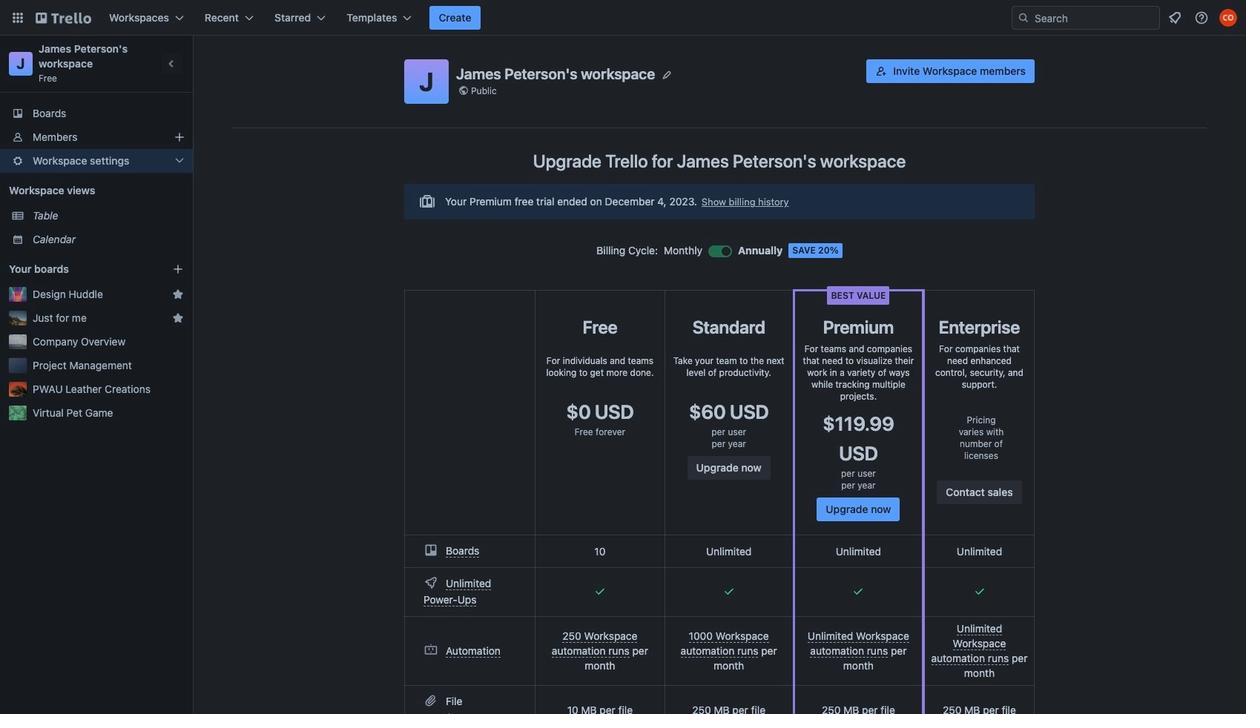 Task type: locate. For each thing, give the bounding box(es) containing it.
starred icon image
[[172, 289, 184, 301], [172, 312, 184, 324]]

2 starred icon image from the top
[[172, 312, 184, 324]]

add board image
[[172, 263, 184, 275]]

primary element
[[0, 0, 1247, 36]]

christina overa (christinaovera) image
[[1220, 9, 1238, 27]]

0 vertical spatial starred icon image
[[172, 289, 184, 301]]

back to home image
[[36, 6, 91, 30]]

1 vertical spatial starred icon image
[[172, 312, 184, 324]]

Search field
[[1030, 7, 1160, 28]]

1 starred icon image from the top
[[172, 289, 184, 301]]



Task type: describe. For each thing, give the bounding box(es) containing it.
workspace navigation collapse icon image
[[162, 53, 183, 74]]

open information menu image
[[1195, 10, 1210, 25]]

your boards with 6 items element
[[9, 261, 150, 278]]

search image
[[1018, 12, 1030, 24]]

0 notifications image
[[1167, 9, 1185, 27]]



Task type: vqa. For each thing, say whether or not it's contained in the screenshot.
second add icon from the bottom
no



